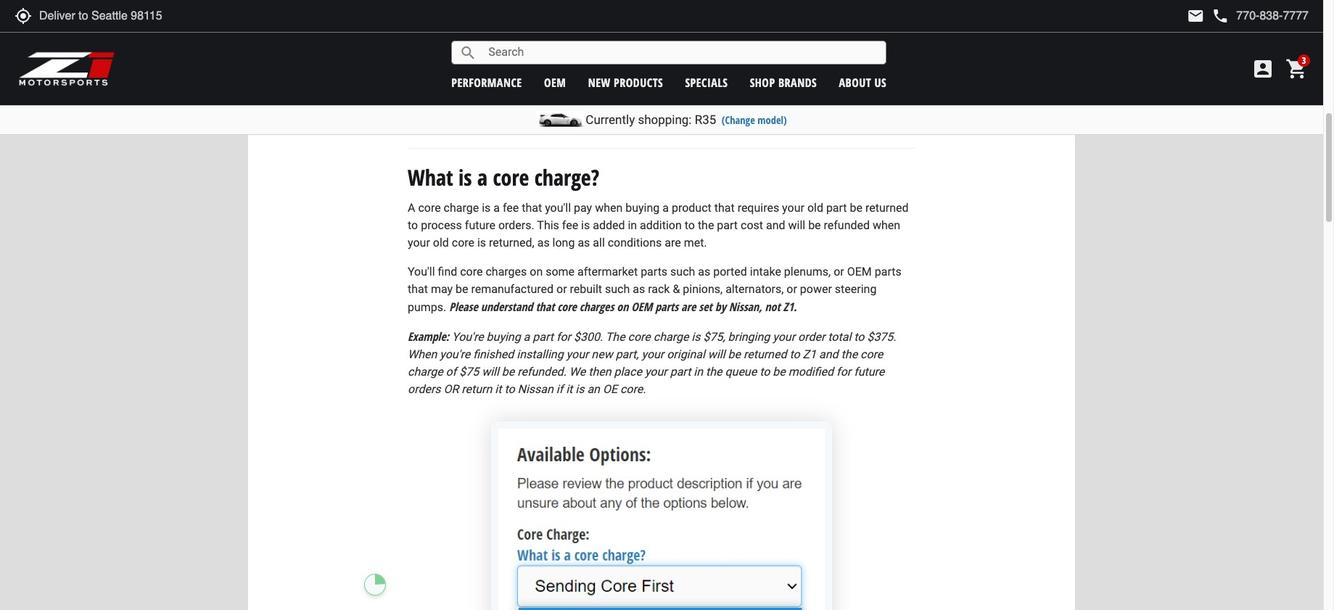Task type: describe. For each thing, give the bounding box(es) containing it.
be left modified
[[773, 365, 786, 379]]

core down process at top left
[[452, 236, 475, 250]]

0 horizontal spatial will
[[482, 365, 499, 379]]

and inside "a core charge is a fee that you'll pay when buying a product that requires your old part be returned to process future orders. this fee is added in addition to the part cost and will be refunded when your old core is returned, as long as all conditions are met."
[[766, 218, 786, 232]]

your left order
[[773, 330, 795, 344]]

most
[[799, 100, 825, 114]]

you're
[[452, 330, 484, 344]]

currently
[[586, 112, 635, 127]]

the up the asked
[[868, 83, 884, 96]]

aftermarket
[[578, 265, 638, 279]]

is down pay
[[581, 218, 590, 232]]

$75,
[[704, 330, 725, 344]]

every day our sales and customer service staff receive questions about core charges and the items that they apply to. this blog is a simple guide that covers some of the most frequently asked questions.
[[408, 83, 913, 131]]

nissan,
[[729, 299, 762, 315]]

0 vertical spatial fee
[[503, 201, 519, 215]]

1 horizontal spatial charges
[[580, 299, 614, 315]]

charges inside every day our sales and customer service staff receive questions about core charges and the items that they apply to. this blog is a simple guide that covers some of the most frequently asked questions.
[[802, 83, 843, 96]]

2 vertical spatial oem
[[632, 299, 653, 315]]

oem link
[[544, 74, 566, 90]]

is left returned,
[[478, 236, 486, 250]]

be up queue
[[728, 347, 741, 361]]

y.
[[480, 34, 488, 48]]

1 vertical spatial charge
[[654, 330, 689, 344]]

items
[[408, 100, 437, 114]]

1 it from the left
[[495, 382, 502, 396]]

orders
[[408, 382, 441, 396]]

about us
[[839, 74, 887, 90]]

buying inside "a core charge is a fee that you'll pay when buying a product that requires your old part be returned to process future orders. this fee is added in addition to the part cost and will be refunded when your old core is returned, as long as all conditions are met."
[[626, 201, 660, 215]]

core down the rebuilt
[[558, 299, 577, 315]]

of inside every day our sales and customer service staff receive questions about core charges and the items that they apply to. this blog is a simple guide that covers some of the most frequently asked questions.
[[766, 100, 777, 114]]

performance link
[[452, 74, 522, 90]]

phone
[[1212, 7, 1230, 25]]

shop brands
[[750, 74, 817, 90]]

total
[[828, 330, 851, 344]]

parts for nissan,
[[655, 299, 679, 315]]

search
[[460, 44, 477, 61]]

specials
[[685, 74, 728, 90]]

account_box link
[[1248, 57, 1279, 81]]

blog
[[559, 100, 581, 114]]

some inside every day our sales and customer service staff receive questions about core charges and the items that they apply to. this blog is a simple guide that covers some of the most frequently asked questions.
[[734, 100, 763, 114]]

return
[[462, 382, 492, 396]]

every
[[408, 83, 436, 96]]

0 vertical spatial old
[[808, 201, 824, 215]]

that down the receive at top
[[674, 100, 694, 114]]

mail
[[1188, 7, 1205, 25]]

charges inside "you'll find core charges on some aftermarket parts such as ported intake plenums, or oem parts that may be remanufactured or rebuilt such as rack & pinions, alternators, or power steering pumps."
[[486, 265, 527, 279]]

day
[[438, 83, 457, 96]]

to.
[[518, 100, 531, 114]]

is left $75,
[[692, 330, 701, 344]]

core up part,
[[628, 330, 651, 344]]

plenums,
[[784, 265, 831, 279]]

to down a
[[408, 218, 418, 232]]

the
[[606, 330, 625, 344]]

this inside every day our sales and customer service staff receive questions about core charges and the items that they apply to. this blog is a simple guide that covers some of the most frequently asked questions.
[[534, 100, 556, 114]]

they
[[463, 100, 485, 114]]

1 horizontal spatial fee
[[562, 218, 579, 232]]

as up pinions, on the top right of the page
[[698, 265, 711, 279]]

your up we
[[566, 347, 589, 361]]

about
[[839, 74, 872, 90]]

brands
[[779, 74, 817, 90]]

new products
[[588, 74, 663, 90]]

bringing
[[728, 330, 770, 344]]

be down finished
[[502, 365, 515, 379]]

added
[[593, 218, 625, 232]]

shopping_cart link
[[1282, 57, 1309, 81]]

charge?
[[535, 162, 600, 192]]

questions.
[[408, 117, 462, 131]]

that right product
[[715, 201, 735, 215]]

pinions,
[[683, 282, 723, 296]]

to left nissan
[[505, 382, 515, 396]]

the down total
[[842, 347, 858, 361]]

a up addition
[[663, 201, 669, 215]]

example:
[[408, 329, 449, 345]]

be up the refunded
[[850, 201, 863, 215]]

z1
[[803, 347, 817, 361]]

to right queue
[[760, 365, 770, 379]]

$375.
[[868, 330, 897, 344]]

1 vertical spatial will
[[708, 347, 725, 361]]

about
[[744, 83, 773, 96]]

charge inside "a core charge is a fee that you'll pay when buying a product that requires your old part be returned to process future orders. this fee is added in addition to the part cost and will be refunded when your old core is returned, as long as all conditions are met."
[[444, 201, 479, 215]]

z1 motorsports logo image
[[18, 51, 116, 87]]

0 vertical spatial oem
[[544, 74, 566, 90]]

receive
[[650, 83, 687, 96]]

core.
[[620, 382, 646, 396]]

that inside "you'll find core charges on some aftermarket parts such as ported intake plenums, or oem parts that may be remanufactured or rebuilt such as rack & pinions, alternators, or power steering pumps."
[[408, 282, 428, 296]]

you'll
[[545, 201, 571, 215]]

phone link
[[1212, 7, 1309, 25]]

or
[[444, 382, 459, 396]]

core up orders.
[[493, 162, 529, 192]]

in inside "a core charge is a fee that you'll pay when buying a product that requires your old part be returned to process future orders. this fee is added in addition to the part cost and will be refunded when your old core is returned, as long as all conditions are met."
[[628, 218, 637, 232]]

part,
[[616, 347, 639, 361]]

and up frequently
[[846, 83, 865, 96]]

products
[[614, 74, 663, 90]]

part left cost
[[717, 218, 738, 232]]

set
[[699, 299, 713, 315]]

asked
[[883, 100, 913, 114]]

installing
[[517, 347, 564, 361]]

refunded.
[[518, 365, 567, 379]]

will inside "a core charge is a fee that you'll pay when buying a product that requires your old part be returned to process future orders. this fee is added in addition to the part cost and will be refunded when your old core is returned, as long as all conditions are met."
[[788, 218, 806, 232]]

0 horizontal spatial or
[[557, 282, 567, 296]]

1 vertical spatial old
[[433, 236, 449, 250]]

new products link
[[588, 74, 663, 90]]

on inside "you'll find core charges on some aftermarket parts such as ported intake plenums, or oem parts that may be remanufactured or rebuilt such as rack & pinions, alternators, or power steering pumps."
[[530, 265, 543, 279]]

part down original
[[670, 365, 691, 379]]

1 vertical spatial such
[[605, 282, 630, 296]]

z1.
[[784, 299, 797, 315]]

faq's
[[505, 34, 527, 48]]

1 vertical spatial are
[[682, 299, 696, 315]]

2 horizontal spatial or
[[834, 265, 845, 279]]

of inside you're buying a part for $300. the core charge is $75, bringing your order total to $375. when you're finished installing your new part, your original will be returned to z1 and the core charge of $75 will be refunded. we then place your part in the queue to be modified for future orders or return it to nissan if it is an oe core.
[[446, 365, 457, 379]]

buying inside you're buying a part for $300. the core charge is $75, bringing your order total to $375. when you're finished installing your new part, your original will be returned to z1 and the core charge of $75 will be refunded. we then place your part in the queue to be modified for future orders or return it to nissan if it is an oe core.
[[487, 330, 521, 344]]

r35
[[695, 112, 716, 127]]

guide
[[643, 100, 671, 114]]

1 horizontal spatial for
[[837, 365, 851, 379]]

your down process at top left
[[408, 236, 430, 250]]

that down day
[[440, 100, 460, 114]]

then
[[589, 365, 611, 379]]

1 horizontal spatial when
[[873, 218, 901, 232]]

a
[[408, 201, 415, 215]]

a inside every day our sales and customer service staff receive questions about core charges and the items that they apply to. this blog is a simple guide that covers some of the most frequently asked questions.
[[596, 100, 602, 114]]

account_box
[[1252, 57, 1275, 81]]

product
[[672, 201, 712, 215]]

$75
[[460, 365, 479, 379]]

modified
[[789, 365, 834, 379]]

original
[[667, 347, 705, 361]]

parts for intake
[[641, 265, 668, 279]]

understand
[[481, 299, 533, 315]]

0 vertical spatial when
[[595, 201, 623, 215]]

refunded
[[824, 218, 870, 232]]

place
[[614, 365, 642, 379]]

addition
[[640, 218, 682, 232]]

that up orders.
[[522, 201, 542, 215]]

future inside you're buying a part for $300. the core charge is $75, bringing your order total to $375. when you're finished installing your new part, your original will be returned to z1 and the core charge of $75 will be refunded. we then place your part in the queue to be modified for future orders or return it to nissan if it is an oe core.
[[854, 365, 885, 379]]

an
[[587, 382, 600, 396]]



Task type: locate. For each thing, give the bounding box(es) containing it.
questions
[[690, 83, 741, 96]]

is left an
[[576, 382, 585, 396]]

0 vertical spatial buying
[[626, 201, 660, 215]]

order
[[798, 330, 825, 344]]

0 horizontal spatial oem
[[544, 74, 566, 90]]

2 vertical spatial will
[[482, 365, 499, 379]]

core inside "you'll find core charges on some aftermarket parts such as ported intake plenums, or oem parts that may be remanufactured or rebuilt such as rack & pinions, alternators, or power steering pumps."
[[460, 265, 483, 279]]

1 vertical spatial future
[[854, 365, 885, 379]]

1 horizontal spatial some
[[734, 100, 763, 114]]

when
[[595, 201, 623, 215], [873, 218, 901, 232]]

service
[[584, 83, 620, 96]]

not
[[765, 299, 781, 315]]

some inside "you'll find core charges on some aftermarket parts such as ported intake plenums, or oem parts that may be remanufactured or rebuilt such as rack & pinions, alternators, or power steering pumps."
[[546, 265, 575, 279]]

0 vertical spatial for
[[557, 330, 571, 344]]

the left most
[[779, 100, 796, 114]]

core inside every day our sales and customer service staff receive questions about core charges and the items that they apply to. this blog is a simple guide that covers some of the most frequently asked questions.
[[776, 83, 799, 96]]

0 horizontal spatial buying
[[487, 330, 521, 344]]

matt y.
[[459, 34, 490, 48]]

nissan
[[518, 382, 554, 396]]

0 vertical spatial will
[[788, 218, 806, 232]]

are down addition
[[665, 236, 681, 250]]

1 horizontal spatial or
[[787, 282, 798, 296]]

future down $375.
[[854, 365, 885, 379]]

performance
[[452, 74, 522, 90]]

ported
[[714, 265, 747, 279]]

all
[[593, 236, 605, 250]]

model)
[[758, 113, 787, 127]]

1 horizontal spatial it
[[566, 382, 573, 396]]

rack
[[648, 282, 670, 296]]

parts up steering
[[875, 265, 902, 279]]

Search search field
[[477, 41, 886, 64]]

or up the z1.
[[787, 282, 798, 296]]

old
[[808, 201, 824, 215], [433, 236, 449, 250]]

you'll
[[408, 265, 435, 279]]

1 vertical spatial buying
[[487, 330, 521, 344]]

of up or
[[446, 365, 457, 379]]

0 vertical spatial future
[[465, 218, 496, 232]]

old down process at top left
[[433, 236, 449, 250]]

may
[[431, 282, 453, 296]]

specials link
[[685, 74, 728, 90]]

simple
[[605, 100, 640, 114]]

0 vertical spatial are
[[665, 236, 681, 250]]

as left long
[[538, 236, 550, 250]]

that down remanufactured
[[536, 299, 555, 315]]

it
[[495, 382, 502, 396], [566, 382, 573, 396]]

matt
[[459, 34, 478, 48]]

covers
[[697, 100, 731, 114]]

1 vertical spatial this
[[537, 218, 559, 232]]

this right to. on the top of the page
[[534, 100, 556, 114]]

0 vertical spatial returned
[[866, 201, 909, 215]]

is right blog
[[584, 100, 593, 114]]

(change
[[722, 113, 755, 127]]

0 vertical spatial on
[[530, 265, 543, 279]]

2 horizontal spatial charge
[[654, 330, 689, 344]]

customer
[[532, 83, 581, 96]]

0 horizontal spatial such
[[605, 282, 630, 296]]

please understand that core charges on oem parts are set by nissan, not z1.
[[449, 299, 797, 315]]

1 vertical spatial when
[[873, 218, 901, 232]]

part up the refunded
[[827, 201, 847, 215]]

0 horizontal spatial are
[[665, 236, 681, 250]]

on up remanufactured
[[530, 265, 543, 279]]

core right find
[[460, 265, 483, 279]]

returned inside "a core charge is a fee that you'll pay when buying a product that requires your old part be returned to process future orders. this fee is added in addition to the part cost and will be refunded when your old core is returned, as long as all conditions are met."
[[866, 201, 909, 215]]

0 vertical spatial such
[[671, 265, 695, 279]]

power
[[800, 282, 832, 296]]

met.
[[684, 236, 707, 250]]

returned,
[[489, 236, 535, 250]]

1 vertical spatial new
[[592, 347, 613, 361]]

in inside you're buying a part for $300. the core charge is $75, bringing your order total to $375. when you're finished installing your new part, your original will be returned to z1 and the core charge of $75 will be refunded. we then place your part in the queue to be modified for future orders or return it to nissan if it is an oe core.
[[694, 365, 703, 379]]

0 horizontal spatial some
[[546, 265, 575, 279]]

new up simple
[[588, 74, 611, 90]]

the up met.
[[698, 218, 714, 232]]

oem up steering
[[847, 265, 872, 279]]

and up to. on the top of the page
[[510, 83, 529, 96]]

process
[[421, 218, 462, 232]]

core down $375.
[[861, 347, 883, 361]]

your right part,
[[642, 347, 664, 361]]

matt y. link
[[459, 34, 490, 48]]

the inside "a core charge is a fee that you'll pay when buying a product that requires your old part be returned to process future orders. this fee is added in addition to the part cost and will be refunded when your old core is returned, as long as all conditions are met."
[[698, 218, 714, 232]]

0 vertical spatial charges
[[802, 83, 843, 96]]

us
[[875, 74, 887, 90]]

0 horizontal spatial when
[[595, 201, 623, 215]]

1 vertical spatial on
[[617, 299, 629, 315]]

will right cost
[[788, 218, 806, 232]]

charge up original
[[654, 330, 689, 344]]

that down you'll
[[408, 282, 428, 296]]

to left z1
[[790, 347, 800, 361]]

queue
[[725, 365, 757, 379]]

a right what
[[478, 162, 488, 192]]

as left rack
[[633, 282, 645, 296]]

mail phone
[[1188, 7, 1230, 25]]

your right requires
[[782, 201, 805, 215]]

oem down rack
[[632, 299, 653, 315]]

a up orders.
[[494, 201, 500, 215]]

staff
[[623, 83, 647, 96]]

this
[[534, 100, 556, 114], [537, 218, 559, 232]]

buying up finished
[[487, 330, 521, 344]]

or up steering
[[834, 265, 845, 279]]

to right total
[[854, 330, 865, 344]]

0 horizontal spatial charges
[[486, 265, 527, 279]]

$300.
[[574, 330, 603, 344]]

in up conditions
[[628, 218, 637, 232]]

your right 'place'
[[645, 365, 667, 379]]

will
[[788, 218, 806, 232], [708, 347, 725, 361], [482, 365, 499, 379]]

1 horizontal spatial of
[[766, 100, 777, 114]]

1 horizontal spatial buying
[[626, 201, 660, 215]]

0 vertical spatial charge
[[444, 201, 479, 215]]

1 vertical spatial returned
[[744, 347, 787, 361]]

matt y. image
[[408, 31, 444, 54]]

some down long
[[546, 265, 575, 279]]

future
[[465, 218, 496, 232], [854, 365, 885, 379]]

parts down rack
[[655, 299, 679, 315]]

and inside you're buying a part for $300. the core charge is $75, bringing your order total to $375. when you're finished installing your new part, your original will be returned to z1 and the core charge of $75 will be refunded. we then place your part in the queue to be modified for future orders or return it to nissan if it is an oe core.
[[819, 347, 839, 361]]

this inside "a core charge is a fee that you'll pay when buying a product that requires your old part be returned to process future orders. this fee is added in addition to the part cost and will be refunded when your old core is returned, as long as all conditions are met."
[[537, 218, 559, 232]]

finished
[[473, 347, 514, 361]]

is right what
[[459, 162, 472, 192]]

new inside you're buying a part for $300. the core charge is $75, bringing your order total to $375. when you're finished installing your new part, your original will be returned to z1 and the core charge of $75 will be refunded. we then place your part in the queue to be modified for future orders or return it to nissan if it is an oe core.
[[592, 347, 613, 361]]

in down original
[[694, 365, 703, 379]]

it right return
[[495, 382, 502, 396]]

rebuilt
[[570, 282, 602, 296]]

old right requires
[[808, 201, 824, 215]]

cost
[[741, 218, 763, 232]]

future inside "a core charge is a fee that you'll pay when buying a product that requires your old part be returned to process future orders. this fee is added in addition to the part cost and will be refunded when your old core is returned, as long as all conditions are met."
[[465, 218, 496, 232]]

1 horizontal spatial old
[[808, 201, 824, 215]]

the left queue
[[706, 365, 722, 379]]

returned up the refunded
[[866, 201, 909, 215]]

shopping:
[[638, 112, 692, 127]]

be up please
[[456, 282, 468, 296]]

2 horizontal spatial oem
[[847, 265, 872, 279]]

2 vertical spatial charges
[[580, 299, 614, 315]]

0 horizontal spatial future
[[465, 218, 496, 232]]

for left "$300."
[[557, 330, 571, 344]]

a down service
[[596, 100, 602, 114]]

0 vertical spatial this
[[534, 100, 556, 114]]

of down about
[[766, 100, 777, 114]]

2 horizontal spatial will
[[788, 218, 806, 232]]

be left the refunded
[[809, 218, 821, 232]]

we
[[570, 365, 586, 379]]

what
[[408, 162, 453, 192]]

mail link
[[1188, 7, 1205, 25]]

0 horizontal spatial returned
[[744, 347, 787, 361]]

oem inside "you'll find core charges on some aftermarket parts such as ported intake plenums, or oem parts that may be remanufactured or rebuilt such as rack & pinions, alternators, or power steering pumps."
[[847, 265, 872, 279]]

or
[[834, 265, 845, 279], [557, 282, 567, 296], [787, 282, 798, 296]]

1 horizontal spatial future
[[854, 365, 885, 379]]

charges down the rebuilt
[[580, 299, 614, 315]]

&
[[673, 282, 680, 296]]

core right shop
[[776, 83, 799, 96]]

0 vertical spatial in
[[628, 218, 637, 232]]

1 vertical spatial of
[[446, 365, 457, 379]]

0 horizontal spatial fee
[[503, 201, 519, 215]]

returned inside you're buying a part for $300. the core charge is $75, bringing your order total to $375. when you're finished installing your new part, your original will be returned to z1 and the core charge of $75 will be refunded. we then place your part in the queue to be modified for future orders or return it to nissan if it is an oe core.
[[744, 347, 787, 361]]

are
[[665, 236, 681, 250], [682, 299, 696, 315]]

long
[[553, 236, 575, 250]]

buying
[[626, 201, 660, 215], [487, 330, 521, 344]]

apply
[[487, 100, 515, 114]]

and right cost
[[766, 218, 786, 232]]

returned
[[866, 201, 909, 215], [744, 347, 787, 361]]

some
[[734, 100, 763, 114], [546, 265, 575, 279]]

oem up blog
[[544, 74, 566, 90]]

some down about
[[734, 100, 763, 114]]

1 vertical spatial for
[[837, 365, 851, 379]]

to down product
[[685, 218, 695, 232]]

a up 'installing'
[[524, 330, 530, 344]]

0 horizontal spatial of
[[446, 365, 457, 379]]

1 vertical spatial fee
[[562, 218, 579, 232]]

0 horizontal spatial in
[[628, 218, 637, 232]]

as
[[538, 236, 550, 250], [578, 236, 590, 250], [698, 265, 711, 279], [633, 282, 645, 296]]

you're buying a part for $300. the core charge is $75, bringing your order total to $375. when you're finished installing your new part, your original will be returned to z1 and the core charge of $75 will be refunded. we then place your part in the queue to be modified for future orders or return it to nissan if it is an oe core.
[[408, 330, 897, 396]]

1 horizontal spatial such
[[671, 265, 695, 279]]

part up 'installing'
[[533, 330, 554, 344]]

that
[[440, 100, 460, 114], [674, 100, 694, 114], [522, 201, 542, 215], [715, 201, 735, 215], [408, 282, 428, 296], [536, 299, 555, 315]]

charge up the orders at the left of the page
[[408, 365, 443, 379]]

0 horizontal spatial old
[[433, 236, 449, 250]]

1 vertical spatial oem
[[847, 265, 872, 279]]

for right modified
[[837, 365, 851, 379]]

1 horizontal spatial returned
[[866, 201, 909, 215]]

remanufactured
[[471, 282, 554, 296]]

shopping_cart
[[1286, 57, 1309, 81]]

core right a
[[418, 201, 441, 215]]

2 vertical spatial charge
[[408, 365, 443, 379]]

0 vertical spatial of
[[766, 100, 777, 114]]

please
[[449, 299, 478, 315]]

1 horizontal spatial charge
[[444, 201, 479, 215]]

be inside "you'll find core charges on some aftermarket parts such as ported intake plenums, or oem parts that may be remanufactured or rebuilt such as rack & pinions, alternators, or power steering pumps."
[[456, 282, 468, 296]]

0 horizontal spatial for
[[557, 330, 571, 344]]

is inside every day our sales and customer service staff receive questions about core charges and the items that they apply to. this blog is a simple guide that covers some of the most frequently asked questions.
[[584, 100, 593, 114]]

0 vertical spatial new
[[588, 74, 611, 90]]

1 vertical spatial charges
[[486, 265, 527, 279]]

and
[[510, 83, 529, 96], [846, 83, 865, 96], [766, 218, 786, 232], [819, 347, 839, 361]]

such up please understand that core charges on oem parts are set by nissan, not z1.
[[605, 282, 630, 296]]

will down finished
[[482, 365, 499, 379]]

1 horizontal spatial oem
[[632, 299, 653, 315]]

0 vertical spatial some
[[734, 100, 763, 114]]

0 horizontal spatial charge
[[408, 365, 443, 379]]

what is a core charge?
[[408, 162, 600, 192]]

when right the refunded
[[873, 218, 901, 232]]

fee up long
[[562, 218, 579, 232]]

returned down bringing
[[744, 347, 787, 361]]

is down what is a core charge?
[[482, 201, 491, 215]]

conditions
[[608, 236, 662, 250]]

on up the the
[[617, 299, 629, 315]]

this down you'll
[[537, 218, 559, 232]]

your
[[782, 201, 805, 215], [408, 236, 430, 250], [773, 330, 795, 344], [566, 347, 589, 361], [642, 347, 664, 361], [645, 365, 667, 379]]

charges up remanufactured
[[486, 265, 527, 279]]

1 horizontal spatial will
[[708, 347, 725, 361]]

steering
[[835, 282, 877, 296]]

charge
[[444, 201, 479, 215], [654, 330, 689, 344], [408, 365, 443, 379]]

our
[[460, 83, 477, 96]]

new
[[588, 74, 611, 90], [592, 347, 613, 361]]

1 horizontal spatial are
[[682, 299, 696, 315]]

1 horizontal spatial on
[[617, 299, 629, 315]]

2 horizontal spatial charges
[[802, 83, 843, 96]]

buying up addition
[[626, 201, 660, 215]]

oe
[[603, 382, 618, 396]]

intake
[[750, 265, 782, 279]]

frequently
[[828, 100, 880, 114]]

0 horizontal spatial it
[[495, 382, 502, 396]]

will down $75,
[[708, 347, 725, 361]]

charges
[[802, 83, 843, 96], [486, 265, 527, 279], [580, 299, 614, 315]]

fee up orders.
[[503, 201, 519, 215]]

you'll find core charges on some aftermarket parts such as ported intake plenums, or oem parts that may be remanufactured or rebuilt such as rack & pinions, alternators, or power steering pumps.
[[408, 265, 902, 314]]

or left the rebuilt
[[557, 282, 567, 296]]

my_location
[[15, 7, 32, 25]]

a inside you're buying a part for $300. the core charge is $75, bringing your order total to $375. when you're finished installing your new part, your original will be returned to z1 and the core charge of $75 will be refunded. we then place your part in the queue to be modified for future orders or return it to nissan if it is an oe core.
[[524, 330, 530, 344]]

charges up most
[[802, 83, 843, 96]]

when up added
[[595, 201, 623, 215]]

are inside "a core charge is a fee that you'll pay when buying a product that requires your old part be returned to process future orders. this fee is added in addition to the part cost and will be refunded when your old core is returned, as long as all conditions are met."
[[665, 236, 681, 250]]

1 horizontal spatial in
[[694, 365, 703, 379]]

1 vertical spatial in
[[694, 365, 703, 379]]

such up &
[[671, 265, 695, 279]]

0 horizontal spatial on
[[530, 265, 543, 279]]

charge up process at top left
[[444, 201, 479, 215]]

and right z1
[[819, 347, 839, 361]]

a core charge is a fee that you'll pay when buying a product that requires your old part be returned to process future orders. this fee is added in addition to the part cost and will be refunded when your old core is returned, as long as all conditions are met.
[[408, 201, 909, 250]]

2 it from the left
[[566, 382, 573, 396]]

as left all
[[578, 236, 590, 250]]

future up returned,
[[465, 218, 496, 232]]

1 vertical spatial some
[[546, 265, 575, 279]]

are left set
[[682, 299, 696, 315]]



Task type: vqa. For each thing, say whether or not it's contained in the screenshot.
OE in the bottom left of the page
yes



